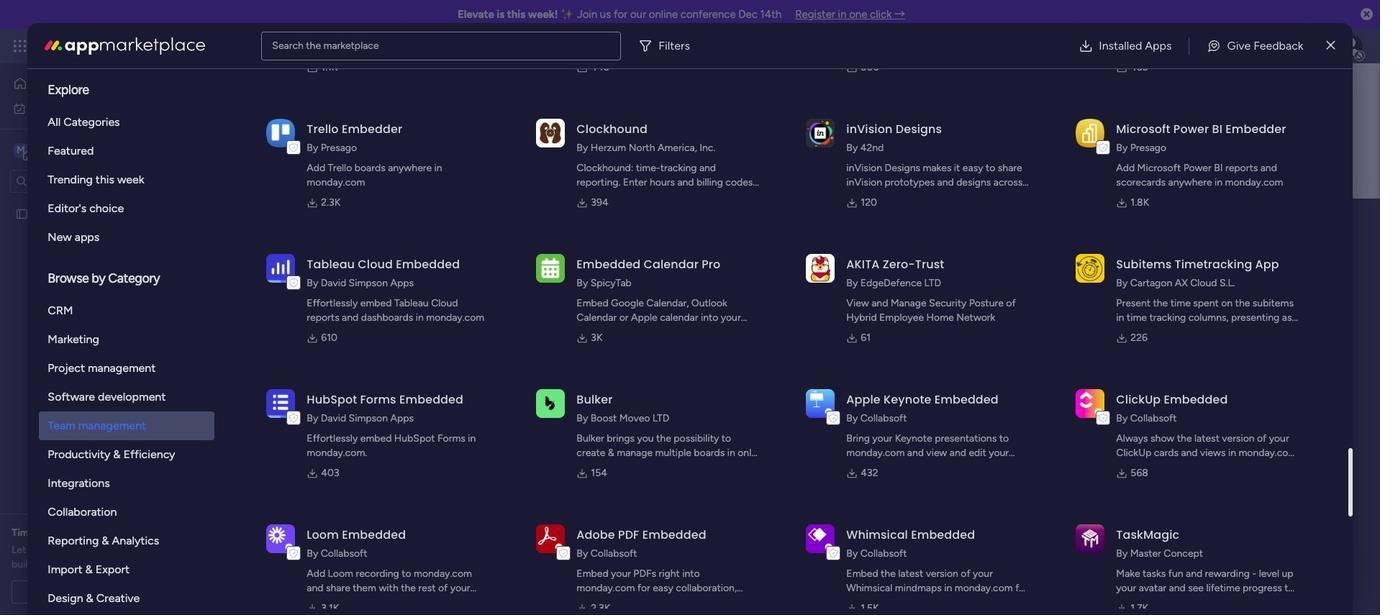 Task type: describe. For each thing, give the bounding box(es) containing it.
& inside bulker brings you the possibility to create & manage multiple boards in only a few clicks!
[[608, 447, 615, 459]]

by inside loom embedded by collabsoft
[[307, 548, 318, 560]]

500
[[861, 61, 880, 73]]

hybrid
[[847, 312, 877, 324]]

your inside embed google calendar, outlook calendar or apple calendar into your items, boards and widgets
[[721, 312, 741, 324]]

efficiency
[[124, 448, 175, 461]]

design
[[48, 592, 83, 605]]

an
[[53, 527, 64, 539]]

monday.com inside embed your pdfs right into monday.com for easy collaboration, proof reading and content management.
[[577, 582, 635, 595]]

work for monday
[[116, 37, 142, 54]]

61
[[861, 332, 871, 344]]

apps inside button
[[1145, 39, 1172, 52]]

calendar inside embedded calendar pro by spicytab
[[644, 256, 699, 273]]

easy inside invision designs makes it easy to share invision prototypes and designs across your organization.
[[963, 162, 984, 174]]

m
[[17, 144, 25, 156]]

is
[[497, 8, 505, 21]]

help
[[1271, 579, 1296, 593]]

by inside the trello embedder by presago
[[307, 142, 318, 154]]

monday.com inside embed the latest version of your whimsical mindmaps in monday.com for you and your team!
[[955, 582, 1013, 595]]

few
[[584, 461, 601, 474]]

mobile.
[[659, 191, 691, 203]]

rewarding
[[1205, 568, 1250, 580]]

share for designs
[[998, 162, 1023, 174]]

time-
[[636, 162, 661, 174]]

& for efficiency
[[113, 448, 121, 461]]

proof
[[577, 597, 602, 609]]

to inside bulker brings you the possibility to create & manage multiple boards in only a few clicks!
[[722, 433, 731, 445]]

monday.com inside effortlessly embed tableau cloud reports and dashboards in monday.com
[[426, 312, 485, 324]]

trello inside the trello embedder by presago
[[307, 121, 339, 137]]

you inside bulker brings you the possibility to create & manage multiple boards in only a few clicks!
[[637, 433, 654, 445]]

analytics
[[112, 534, 159, 548]]

software development
[[48, 390, 166, 404]]

monday.com inside bring your keynote presentations to monday.com and view and edit your slides without leaving monday!
[[847, 447, 905, 459]]

& for export
[[85, 563, 93, 577]]

calendar,
[[647, 297, 689, 310]]

view and manage security posture of hybrid employee home network
[[847, 297, 1016, 324]]

content
[[660, 597, 695, 609]]

monday.com inside the add trello boards anywhere in monday.com
[[307, 176, 365, 189]]

1 vertical spatial this
[[96, 173, 114, 186]]

invision designs by 42nd
[[847, 121, 942, 154]]

adobe
[[577, 527, 615, 543]]

power inside add microsoft power bi reports and scorecards anywhere in monday.com
[[1184, 162, 1212, 174]]

0 vertical spatial review
[[99, 527, 130, 539]]

installed apps button
[[1068, 31, 1184, 60]]

of inside always show the latest version of your clickup cards and views in monday.com for you and your team.
[[1258, 433, 1267, 445]]

1.8k
[[1131, 197, 1150, 209]]

give
[[1228, 39, 1251, 52]]

presago inside the trello embedder by presago
[[321, 142, 357, 154]]

columns,
[[1189, 312, 1229, 324]]

effortlessly for hubspot
[[307, 433, 358, 445]]

it
[[954, 162, 961, 174]]

by inside tableau cloud embedded by david simpson apps
[[307, 277, 318, 289]]

apple inside embed google calendar, outlook calendar or apple calendar into your items, boards and widgets
[[631, 312, 658, 324]]

and inside invision designs makes it easy to share invision prototypes and designs across your organization.
[[938, 176, 954, 189]]

embedded inside embedded calendar pro by spicytab
[[577, 256, 641, 273]]

3 invision from the top
[[847, 176, 883, 189]]

you down effortlessly embed tableau cloud reports and dashboards in monday.com
[[379, 325, 396, 337]]

workspace selection element
[[14, 141, 120, 160]]

spicytab
[[591, 277, 632, 289]]

forms inside effortlessly embed hubspot forms in monday.com.
[[438, 433, 466, 445]]

453
[[1131, 61, 1149, 73]]

david for tableau
[[321, 277, 346, 289]]

bring
[[847, 433, 870, 445]]

1.1k
[[321, 61, 338, 73]]

the right 'search' at left
[[306, 39, 321, 51]]

tableau inside effortlessly embed tableau cloud reports and dashboards in monday.com
[[394, 297, 429, 310]]

collabsoft inside "apple keynote embedded by collabsoft"
[[861, 412, 907, 425]]

ltd inside bulker by boost moveo ltd
[[653, 412, 670, 425]]

trending
[[48, 173, 93, 186]]

into inside embed your pdfs right into monday.com for easy collaboration, proof reading and content management.
[[683, 568, 700, 580]]

monday!
[[946, 461, 986, 474]]

monday.com.
[[307, 447, 367, 459]]

by inside subitems timetracking app by cartagon ax cloud s.l.
[[1117, 277, 1128, 289]]

clockhound: time-tracking and reporting. enter hours and billing codes from item view or mobile.
[[577, 162, 753, 203]]

embedded inside loom embedded by collabsoft
[[342, 527, 406, 543]]

david for hubspot
[[321, 412, 346, 425]]

by inside microsoft power bi embedder by presago
[[1117, 142, 1128, 154]]

notifications image
[[1128, 39, 1142, 53]]

elevate
[[458, 8, 494, 21]]

trello inside the add trello boards anywhere in monday.com
[[328, 162, 352, 174]]

home inside view and manage security posture of hybrid employee home network
[[927, 312, 954, 324]]

tracking inside present the time spent on the subitems in time tracking columns, presenting as a percentage.
[[1150, 312, 1186, 324]]

see
[[1189, 582, 1204, 595]]

easy inside embed your pdfs right into monday.com for easy collaboration, proof reading and content management.
[[653, 582, 674, 595]]

1.5k
[[861, 602, 879, 615]]

plans
[[271, 40, 295, 52]]

register
[[796, 8, 836, 21]]

ltd inside akita zero-trust by edgedefence ltd
[[925, 277, 942, 289]]

integrations
[[48, 477, 110, 490]]

the right on
[[1236, 297, 1251, 310]]

present
[[1117, 297, 1151, 310]]

help image
[[1290, 39, 1304, 53]]

lifetime
[[1207, 582, 1241, 595]]

share for embedded
[[326, 582, 350, 595]]

version inside always show the latest version of your clickup cards and views in monday.com for you and your team.
[[1223, 433, 1255, 445]]

give feedback
[[1228, 39, 1304, 52]]

simpson for forms
[[349, 412, 388, 425]]

creative
[[96, 592, 140, 605]]

multiple
[[655, 447, 692, 459]]

tracking inside the clockhound: time-tracking and reporting. enter hours and billing codes from item view or mobile.
[[661, 162, 697, 174]]

and inside embed the latest version of your whimsical mindmaps in monday.com for you and your team!
[[866, 597, 883, 609]]

a for boost
[[577, 461, 582, 474]]

invision designs makes it easy to share invision prototypes and designs across your organization.
[[847, 162, 1023, 203]]

permissions
[[429, 290, 490, 304]]

new apps
[[48, 230, 100, 244]]

latest inside always show the latest version of your clickup cards and views in monday.com for you and your team.
[[1195, 433, 1220, 445]]

our inside time for an expert review let our experts review what you've built so far. free of charge
[[29, 544, 43, 556]]

& for analytics
[[102, 534, 109, 548]]

by inside "apple keynote embedded by collabsoft"
[[847, 412, 858, 425]]

management for project management
[[88, 361, 156, 375]]

monday.com inside add microsoft power bi reports and scorecards anywhere in monday.com
[[1226, 176, 1284, 189]]

by inside akita zero-trust by edgedefence ltd
[[847, 277, 858, 289]]

the inside bulker brings you the possibility to create & manage multiple boards in only a few clicks!
[[657, 433, 671, 445]]

0 vertical spatial this
[[507, 8, 526, 21]]

anywhere inside add microsoft power bi reports and scorecards anywhere in monday.com
[[1169, 176, 1213, 189]]

to inside add loom recording to monday.com and share them with the rest of your team.
[[402, 568, 411, 580]]

by inside clockhound by herzum north america, inc.
[[577, 142, 588, 154]]

2.3k for embedded
[[591, 602, 611, 615]]

brings
[[607, 433, 635, 445]]

boards inside embed google calendar, outlook calendar or apple calendar into your items, boards and widgets
[[607, 326, 638, 338]]

what
[[114, 544, 137, 556]]

by inside clickup embedded by collabsoft
[[1117, 412, 1128, 425]]

home button
[[9, 72, 155, 95]]

clickup inside always show the latest version of your clickup cards and views in monday.com for you and your team.
[[1117, 447, 1152, 459]]

designs for invision designs makes it easy to share invision prototypes and designs across your organization.
[[885, 162, 921, 174]]

the inside add loom recording to monday.com and share them with the rest of your team.
[[401, 582, 416, 595]]

embed for embedded calendar pro
[[577, 297, 609, 310]]

1 horizontal spatial our
[[630, 8, 646, 21]]

built
[[12, 559, 31, 571]]

→
[[895, 8, 906, 21]]

collabsoft for whimsical embedded
[[861, 548, 907, 560]]

1 horizontal spatial time
[[1171, 297, 1191, 310]]

view inside bring your keynote presentations to monday.com and view and edit your slides without leaving monday!
[[927, 447, 948, 459]]

in inside present the time spent on the subitems in time tracking columns, presenting as a percentage.
[[1117, 312, 1125, 324]]

inbox image
[[1160, 39, 1174, 53]]

as
[[1283, 312, 1292, 324]]

calendar inside embed google calendar, outlook calendar or apple calendar into your items, boards and widgets
[[577, 312, 617, 324]]

employee
[[880, 312, 924, 324]]

0 horizontal spatial boards
[[271, 325, 303, 337]]

by inside bulker by boost moveo ltd
[[577, 412, 588, 425]]

for inside time for an expert review let our experts review what you've built so far. free of charge
[[37, 527, 50, 539]]

design & creative
[[48, 592, 140, 605]]

test list box
[[0, 199, 184, 420]]

in inside effortlessly embed hubspot forms in monday.com.
[[468, 433, 476, 445]]

1 horizontal spatial workspace
[[499, 325, 548, 337]]

effortlessly for tableau
[[307, 297, 358, 310]]

up
[[1282, 568, 1294, 580]]

avatar
[[1139, 582, 1167, 595]]

you inside make tasks fun and rewarding - level up your avatar and see lifetime progress the more you complete!
[[1143, 597, 1159, 609]]

akita
[[847, 256, 880, 273]]

online
[[649, 8, 678, 21]]

trello embedder by presago
[[307, 121, 402, 154]]

recording
[[356, 568, 399, 580]]

conference
[[681, 8, 736, 21]]

help button
[[1258, 574, 1309, 598]]

reports for embedder
[[1226, 162, 1258, 174]]

add for loom
[[307, 568, 325, 580]]

the inside make tasks fun and rewarding - level up your avatar and see lifetime progress the more you complete!
[[1285, 582, 1300, 595]]

and inside embed your pdfs right into monday.com for easy collaboration, proof reading and content management.
[[640, 597, 657, 609]]

across
[[994, 176, 1023, 189]]

see plans button
[[232, 35, 302, 57]]

1 horizontal spatial this
[[480, 325, 496, 337]]

reading
[[604, 597, 638, 609]]

14th
[[761, 8, 782, 21]]

and inside add loom recording to monday.com and share them with the rest of your team.
[[307, 582, 324, 595]]

microsoft power bi embedder by presago
[[1117, 121, 1287, 154]]

public board image
[[15, 207, 29, 221]]

apps for tableau cloud embedded
[[390, 277, 414, 289]]

so
[[34, 559, 44, 571]]

adobe pdf embedded by collabsoft
[[577, 527, 707, 560]]

leaving
[[912, 461, 944, 474]]

team management
[[48, 419, 146, 433]]

collaboration
[[48, 505, 117, 519]]

software
[[48, 390, 95, 404]]

and inside add microsoft power bi reports and scorecards anywhere in monday.com
[[1261, 162, 1278, 174]]

the down cartagon
[[1154, 297, 1168, 310]]

embedded inside 'adobe pdf embedded by collabsoft'
[[643, 527, 707, 543]]

into inside embed google calendar, outlook calendar or apple calendar into your items, boards and widgets
[[701, 312, 719, 324]]

and inside embed google calendar, outlook calendar or apple calendar into your items, boards and widgets
[[640, 326, 657, 338]]

bi inside add microsoft power bi reports and scorecards anywhere in monday.com
[[1214, 162, 1223, 174]]

to inside bring your keynote presentations to monday.com and view and edit your slides without leaving monday!
[[1000, 433, 1009, 445]]

bi inside microsoft power bi embedder by presago
[[1213, 121, 1223, 137]]

or inside embed google calendar, outlook calendar or apple calendar into your items, boards and widgets
[[620, 312, 629, 324]]

add trello boards anywhere in monday.com
[[307, 162, 442, 189]]

your inside add loom recording to monday.com and share them with the rest of your team.
[[450, 582, 470, 595]]

give feedback link
[[1196, 31, 1316, 60]]

categories
[[63, 115, 120, 129]]

reporting
[[48, 534, 99, 548]]

apps for hubspot forms embedded
[[390, 412, 414, 425]]

featured
[[48, 144, 94, 158]]

by inside 'adobe pdf embedded by collabsoft'
[[577, 548, 588, 560]]

for inside embed your pdfs right into monday.com for easy collaboration, proof reading and content management.
[[638, 582, 651, 595]]

collabsoft for clickup embedded
[[1131, 412, 1177, 425]]

610
[[321, 332, 338, 344]]

scorecards
[[1117, 176, 1166, 189]]

anywhere inside the add trello boards anywhere in monday.com
[[388, 162, 432, 174]]

inc.
[[700, 142, 716, 154]]

time for an expert review let our experts review what you've built so far. free of charge
[[12, 527, 168, 571]]



Task type: vqa. For each thing, say whether or not it's contained in the screenshot.
Extend associated with Extend the monday.com Item-Subitem hierarchy by adding as many levels of child subitems as you need.
no



Task type: locate. For each thing, give the bounding box(es) containing it.
1 horizontal spatial forms
[[438, 433, 466, 445]]

by
[[307, 142, 318, 154], [577, 142, 588, 154], [847, 142, 858, 154], [1117, 142, 1128, 154], [307, 277, 318, 289], [577, 277, 588, 289], [847, 277, 858, 289], [1117, 277, 1128, 289], [307, 412, 318, 425], [577, 412, 588, 425], [847, 412, 858, 425], [1117, 412, 1128, 425], [307, 548, 318, 560], [577, 548, 588, 560], [847, 548, 858, 560], [1117, 548, 1128, 560]]

organization.
[[869, 191, 927, 203]]

1 vertical spatial simpson
[[349, 412, 388, 425]]

and inside view and manage security posture of hybrid employee home network
[[872, 297, 889, 310]]

our
[[630, 8, 646, 21], [29, 544, 43, 556]]

apple keynote embedded by collabsoft
[[847, 392, 999, 425]]

tableau inside tableau cloud embedded by david simpson apps
[[307, 256, 355, 273]]

apps
[[1145, 39, 1172, 52], [390, 277, 414, 289], [390, 412, 414, 425]]

clickup up always
[[1117, 392, 1161, 408]]

reports inside effortlessly embed tableau cloud reports and dashboards in monday.com
[[307, 312, 340, 324]]

1 vertical spatial or
[[620, 312, 629, 324]]

2.3k for by
[[321, 197, 341, 209]]

of inside add loom recording to monday.com and share them with the rest of your team.
[[438, 582, 448, 595]]

this left week
[[96, 173, 114, 186]]

invision for invision designs makes it easy to share invision prototypes and designs across your organization.
[[847, 162, 883, 174]]

3k
[[591, 332, 603, 344]]

apps up members
[[390, 277, 414, 289]]

add up scorecards
[[1117, 162, 1135, 174]]

None field
[[356, 205, 1322, 235]]

monday.com inside always show the latest version of your clickup cards and views in monday.com for you and your team.
[[1239, 447, 1297, 459]]

collabsoft up show
[[1131, 412, 1177, 425]]

cloud up "recently"
[[431, 297, 458, 310]]

workspace image
[[14, 142, 28, 158]]

hubspot down hubspot forms embedded by david simpson apps
[[394, 433, 435, 445]]

1 horizontal spatial version
[[1223, 433, 1255, 445]]

hubspot inside hubspot forms embedded by david simpson apps
[[307, 392, 357, 408]]

0 horizontal spatial boards
[[311, 290, 346, 304]]

edit
[[969, 447, 987, 459]]

bring your keynote presentations to monday.com and view and edit your slides without leaving monday!
[[847, 433, 1009, 474]]

0 horizontal spatial workspace
[[61, 143, 118, 157]]

embed inside embed your pdfs right into monday.com for easy collaboration, proof reading and content management.
[[577, 568, 609, 580]]

embed for adobe pdf embedded
[[577, 568, 609, 580]]

view inside the clockhound: time-tracking and reporting. enter hours and billing codes from item view or mobile.
[[624, 191, 644, 203]]

apps image
[[1223, 39, 1237, 53]]

1 vertical spatial calendar
[[577, 312, 617, 324]]

designs inside invision designs by 42nd
[[896, 121, 942, 137]]

power inside microsoft power bi embedder by presago
[[1174, 121, 1210, 137]]

into
[[701, 312, 719, 324], [683, 568, 700, 580]]

workspace down the categories
[[61, 143, 118, 157]]

1 vertical spatial apps
[[390, 277, 414, 289]]

akita zero-trust by edgedefence ltd
[[847, 256, 945, 289]]

1 vertical spatial invision
[[847, 162, 883, 174]]

work right monday
[[116, 37, 142, 54]]

1 horizontal spatial ltd
[[925, 277, 942, 289]]

embed for cloud
[[360, 297, 392, 310]]

0 vertical spatial trello
[[307, 121, 339, 137]]

embed up 1.5k
[[847, 568, 879, 580]]

you up 'manage'
[[637, 433, 654, 445]]

apps inside tableau cloud embedded by david simpson apps
[[390, 277, 414, 289]]

your
[[847, 191, 867, 203], [721, 312, 741, 324], [873, 433, 893, 445], [1270, 433, 1290, 445], [989, 447, 1009, 459], [1170, 461, 1190, 474], [611, 568, 631, 580], [973, 568, 993, 580], [450, 582, 470, 595], [1117, 582, 1137, 595], [885, 597, 905, 609]]

collabsoft up bring
[[861, 412, 907, 425]]

0 vertical spatial power
[[1174, 121, 1210, 137]]

invision for invision designs by 42nd
[[847, 121, 893, 137]]

embedded inside whimsical embedded by collabsoft
[[911, 527, 975, 543]]

bulker up boost
[[577, 392, 613, 408]]

add for microsoft
[[1117, 162, 1135, 174]]

collabsoft for loom embedded
[[321, 548, 367, 560]]

1 horizontal spatial view
[[927, 447, 948, 459]]

by inside hubspot forms embedded by david simpson apps
[[307, 412, 318, 425]]

add inside the add trello boards anywhere in monday.com
[[307, 162, 325, 174]]

from
[[577, 191, 598, 203]]

0 horizontal spatial time
[[1127, 312, 1147, 324]]

concept
[[1164, 548, 1204, 560]]

of
[[1007, 297, 1016, 310], [1258, 433, 1267, 445], [86, 559, 96, 571], [961, 568, 971, 580], [438, 582, 448, 595]]

team
[[48, 419, 75, 433]]

dashboards inside effortlessly embed tableau cloud reports and dashboards in monday.com
[[361, 312, 413, 324]]

2 david from the top
[[321, 412, 346, 425]]

2 horizontal spatial a
[[1295, 312, 1300, 324]]

bi down microsoft power bi embedder by presago
[[1214, 162, 1223, 174]]

collabsoft inside 'adobe pdf embedded by collabsoft'
[[591, 548, 637, 560]]

to right presentations
[[1000, 433, 1009, 445]]

add down the trello embedder by presago on the top left of page
[[307, 162, 325, 174]]

2 embed from the top
[[360, 433, 392, 445]]

0 horizontal spatial this
[[96, 173, 114, 186]]

apple up bring
[[847, 392, 881, 408]]

make
[[1117, 568, 1141, 580]]

0 horizontal spatial embedder
[[342, 121, 402, 137]]

0 horizontal spatial presago
[[321, 142, 357, 154]]

0 vertical spatial home
[[33, 77, 61, 89]]

create
[[577, 447, 606, 459]]

1 horizontal spatial anywhere
[[1169, 176, 1213, 189]]

version up "mindmaps"
[[926, 568, 959, 580]]

& up clicks!
[[608, 447, 615, 459]]

designs for invision designs by 42nd
[[896, 121, 942, 137]]

microsoft inside add microsoft power bi reports and scorecards anywhere in monday.com
[[1138, 162, 1181, 174]]

collabsoft inside whimsical embedded by collabsoft
[[861, 548, 907, 560]]

cloud inside tableau cloud embedded by david simpson apps
[[358, 256, 393, 273]]

share
[[998, 162, 1023, 174], [326, 582, 350, 595]]

presago
[[321, 142, 357, 154], [1131, 142, 1167, 154]]

to right possibility
[[722, 433, 731, 445]]

calendar
[[660, 312, 699, 324]]

bulker up create
[[577, 433, 605, 445]]

app
[[1256, 256, 1280, 273]]

loom inside loom embedded by collabsoft
[[307, 527, 339, 543]]

search
[[272, 39, 304, 51]]

simpson inside hubspot forms embedded by david simpson apps
[[349, 412, 388, 425]]

1 david from the top
[[321, 277, 346, 289]]

2 simpson from the top
[[349, 412, 388, 425]]

1 vertical spatial bulker
[[577, 433, 605, 445]]

monday.com inside add loom recording to monday.com and share them with the rest of your team.
[[414, 568, 472, 580]]

search everything image
[[1258, 39, 1273, 53]]

view up leaving
[[927, 447, 948, 459]]

bulker inside bulker brings you the possibility to create & manage multiple boards in only a few clicks!
[[577, 433, 605, 445]]

this right the is
[[507, 8, 526, 21]]

to inside invision designs makes it easy to share invision prototypes and designs across your organization.
[[986, 162, 996, 174]]

easy down "right"
[[653, 582, 674, 595]]

for inside always show the latest version of your clickup cards and views in monday.com for you and your team.
[[1117, 461, 1130, 474]]

embedded up spicytab
[[577, 256, 641, 273]]

dec
[[739, 8, 758, 21]]

crm
[[48, 304, 73, 317]]

0 vertical spatial david
[[321, 277, 346, 289]]

to right the recording
[[402, 568, 411, 580]]

2 embedder from the left
[[1226, 121, 1287, 137]]

1 embedder from the left
[[342, 121, 402, 137]]

charge
[[98, 559, 129, 571]]

0 vertical spatial embed
[[360, 297, 392, 310]]

1 effortlessly from the top
[[307, 297, 358, 310]]

invision
[[847, 121, 893, 137], [847, 162, 883, 174], [847, 176, 883, 189]]

monday.com up rest
[[414, 568, 472, 580]]

reporting & analytics
[[48, 534, 159, 548]]

or inside the clockhound: time-tracking and reporting. enter hours and billing codes from item view or mobile.
[[647, 191, 656, 203]]

collabsoft up the recording
[[321, 548, 367, 560]]

boards
[[355, 162, 386, 174], [311, 290, 346, 304], [694, 447, 725, 459]]

ax
[[1175, 277, 1188, 289]]

the inside embed the latest version of your whimsical mindmaps in monday.com for you and your team!
[[881, 568, 896, 580]]

to
[[986, 162, 996, 174], [722, 433, 731, 445], [1000, 433, 1009, 445], [402, 568, 411, 580]]

tableau up visited
[[394, 297, 429, 310]]

latest up views
[[1195, 433, 1220, 445]]

reports for by
[[307, 312, 340, 324]]

2 vertical spatial boards
[[694, 447, 725, 459]]

add inside add loom recording to monday.com and share them with the rest of your team.
[[307, 568, 325, 580]]

1 horizontal spatial boards
[[607, 326, 638, 338]]

management for team management
[[78, 419, 146, 433]]

hubspot inside effortlessly embed hubspot forms in monday.com.
[[394, 433, 435, 445]]

in inside effortlessly embed tableau cloud reports and dashboards in monday.com
[[416, 312, 424, 324]]

embedded inside tableau cloud embedded by david simpson apps
[[396, 256, 460, 273]]

presago up scorecards
[[1131, 142, 1167, 154]]

clickup inside clickup embedded by collabsoft
[[1117, 392, 1161, 408]]

0 horizontal spatial tableau
[[307, 256, 355, 273]]

1 horizontal spatial tableau
[[394, 297, 429, 310]]

tableau up recent boards in the top of the page
[[307, 256, 355, 273]]

0 horizontal spatial ltd
[[653, 412, 670, 425]]

a inside present the time spent on the subitems in time tracking columns, presenting as a percentage.
[[1295, 312, 1300, 324]]

on
[[1222, 297, 1233, 310]]

embedder inside the trello embedder by presago
[[342, 121, 402, 137]]

loom embedded by collabsoft
[[307, 527, 406, 560]]

select product image
[[13, 39, 27, 53]]

2 invision from the top
[[847, 162, 883, 174]]

invite members image
[[1191, 39, 1206, 53]]

1 invision from the top
[[847, 121, 893, 137]]

the down up
[[1285, 582, 1300, 595]]

schedule
[[47, 586, 89, 598]]

0 vertical spatial whimsical
[[847, 527, 908, 543]]

0 vertical spatial version
[[1223, 433, 1255, 445]]

effortlessly up monday.com.
[[307, 433, 358, 445]]

bulker by boost moveo ltd
[[577, 392, 670, 425]]

tableau cloud embedded by david simpson apps
[[307, 256, 460, 289]]

boards inside the add trello boards anywhere in monday.com
[[355, 162, 386, 174]]

app logo image
[[267, 118, 295, 148], [537, 119, 565, 147], [806, 119, 835, 147], [1076, 119, 1105, 147], [267, 254, 295, 283], [537, 254, 565, 283], [806, 254, 835, 283], [1076, 254, 1105, 283], [267, 389, 295, 418], [537, 389, 565, 418], [806, 389, 835, 418], [1076, 389, 1105, 418], [267, 525, 295, 553], [537, 525, 565, 553], [806, 525, 835, 553], [1076, 525, 1105, 553]]

register in one click → link
[[796, 8, 906, 21]]

0 horizontal spatial share
[[326, 582, 350, 595]]

1 embed from the top
[[360, 297, 392, 310]]

hubspot up monday.com.
[[307, 392, 357, 408]]

0 vertical spatial boards
[[355, 162, 386, 174]]

designs up makes
[[896, 121, 942, 137]]

embedded up presentations
[[935, 392, 999, 408]]

embedded up embed the latest version of your whimsical mindmaps in monday.com for you and your team!
[[911, 527, 975, 543]]

herzum
[[591, 142, 626, 154]]

0 horizontal spatial anywhere
[[388, 162, 432, 174]]

0 horizontal spatial calendar
[[577, 312, 617, 324]]

effortlessly embed hubspot forms in monday.com.
[[307, 433, 476, 459]]

1 bulker from the top
[[577, 392, 613, 408]]

0 vertical spatial calendar
[[644, 256, 699, 273]]

pdf
[[618, 527, 640, 543]]

loom up 'them'
[[328, 568, 353, 580]]

embedded up "right"
[[643, 527, 707, 543]]

1 vertical spatial ltd
[[653, 412, 670, 425]]

embedded up effortlessly embed hubspot forms in monday.com.
[[400, 392, 464, 408]]

keynote down "apple keynote embedded by collabsoft"
[[895, 433, 933, 445]]

1 vertical spatial home
[[927, 312, 954, 324]]

2 whimsical from the top
[[847, 582, 893, 595]]

team. inside always show the latest version of your clickup cards and views in monday.com for you and your team.
[[1193, 461, 1218, 474]]

embed for whimsical embedded
[[847, 568, 879, 580]]

management.
[[698, 597, 759, 609]]

boards inside bulker brings you the possibility to create & manage multiple boards in only a few clicks!
[[694, 447, 725, 459]]

1 horizontal spatial cloud
[[431, 297, 458, 310]]

& right design
[[86, 592, 93, 605]]

monday.com
[[307, 176, 365, 189], [1226, 176, 1284, 189], [426, 312, 485, 324], [847, 447, 905, 459], [1239, 447, 1297, 459], [414, 568, 472, 580], [577, 582, 635, 595], [955, 582, 1013, 595]]

america,
[[658, 142, 697, 154]]

1 vertical spatial loom
[[328, 568, 353, 580]]

you inside always show the latest version of your clickup cards and views in monday.com for you and your team.
[[1132, 461, 1149, 474]]

embedded
[[396, 256, 460, 273], [577, 256, 641, 273], [400, 392, 464, 408], [935, 392, 999, 408], [1164, 392, 1228, 408], [342, 527, 406, 543], [643, 527, 707, 543], [911, 527, 975, 543]]

apple inside "apple keynote embedded by collabsoft"
[[847, 392, 881, 408]]

clickup down always
[[1117, 447, 1152, 459]]

whimsical up 1.5k
[[847, 582, 893, 595]]

0 vertical spatial 2.3k
[[321, 197, 341, 209]]

reports inside add microsoft power bi reports and scorecards anywhere in monday.com
[[1226, 162, 1258, 174]]

for
[[614, 8, 628, 21], [1117, 461, 1130, 474], [37, 527, 50, 539], [638, 582, 651, 595], [1016, 582, 1029, 595]]

tableau
[[307, 256, 355, 273], [394, 297, 429, 310]]

boards right recent
[[311, 290, 346, 304]]

0 vertical spatial reports
[[1226, 162, 1258, 174]]

hours
[[650, 176, 675, 189]]

invision inside invision designs by 42nd
[[847, 121, 893, 137]]

1 vertical spatial management
[[88, 361, 156, 375]]

right
[[659, 568, 680, 580]]

the up multiple
[[657, 433, 671, 445]]

whimsical
[[847, 527, 908, 543], [847, 582, 893, 595]]

week!
[[528, 8, 558, 21]]

1 vertical spatial view
[[927, 447, 948, 459]]

0 vertical spatial share
[[998, 162, 1023, 174]]

embed down hubspot forms embedded by david simpson apps
[[360, 433, 392, 445]]

dapulse x slim image
[[1327, 37, 1336, 54]]

0 horizontal spatial latest
[[899, 568, 924, 580]]

home up my work
[[33, 77, 61, 89]]

bulker for bulker brings you the possibility to create & manage multiple boards in only a few clicks!
[[577, 433, 605, 445]]

add for trello
[[307, 162, 325, 174]]

0 horizontal spatial version
[[926, 568, 959, 580]]

calendar up items,
[[577, 312, 617, 324]]

boards down possibility
[[694, 447, 725, 459]]

1 horizontal spatial a
[[577, 461, 582, 474]]

bi up add microsoft power bi reports and scorecards anywhere in monday.com
[[1213, 121, 1223, 137]]

embed
[[360, 297, 392, 310], [360, 433, 392, 445]]

forms inside hubspot forms embedded by david simpson apps
[[360, 392, 396, 408]]

monday.com down the trello embedder by presago on the top left of page
[[307, 176, 365, 189]]

0 horizontal spatial our
[[29, 544, 43, 556]]

reports
[[1226, 162, 1258, 174], [307, 312, 340, 324]]

0 horizontal spatial or
[[620, 312, 629, 324]]

0 horizontal spatial team.
[[307, 597, 332, 609]]

1 vertical spatial version
[[926, 568, 959, 580]]

of inside time for an expert review let our experts review what you've built so far. free of charge
[[86, 559, 96, 571]]

2 effortlessly from the top
[[307, 433, 358, 445]]

0 vertical spatial effortlessly
[[307, 297, 358, 310]]

possibility
[[674, 433, 719, 445]]

subitems timetracking app by cartagon ax cloud s.l.
[[1117, 256, 1280, 289]]

boards down the trello embedder by presago on the top left of page
[[355, 162, 386, 174]]

1 vertical spatial review
[[82, 544, 112, 556]]

latest up "mindmaps"
[[899, 568, 924, 580]]

calendar
[[644, 256, 699, 273], [577, 312, 617, 324]]

designs inside invision designs makes it easy to share invision prototypes and designs across your organization.
[[885, 162, 921, 174]]

embedded inside hubspot forms embedded by david simpson apps
[[400, 392, 464, 408]]

you down always
[[1132, 461, 1149, 474]]

0 vertical spatial or
[[647, 191, 656, 203]]

time down present
[[1127, 312, 1147, 324]]

0 vertical spatial clickup
[[1117, 392, 1161, 408]]

0 vertical spatial latest
[[1195, 433, 1220, 445]]

share inside add loom recording to monday.com and share them with the rest of your team.
[[326, 582, 350, 595]]

views
[[1201, 447, 1226, 459]]

0 horizontal spatial cloud
[[358, 256, 393, 273]]

david inside tableau cloud embedded by david simpson apps
[[321, 277, 346, 289]]

1 presago from the left
[[321, 142, 357, 154]]

enter
[[623, 176, 647, 189]]

1 horizontal spatial team.
[[1193, 461, 1218, 474]]

0 vertical spatial bi
[[1213, 121, 1223, 137]]

0 vertical spatial hubspot
[[307, 392, 357, 408]]

power up add microsoft power bi reports and scorecards anywhere in monday.com
[[1174, 121, 1210, 137]]

google
[[611, 297, 644, 310]]

option
[[0, 201, 184, 204]]

tracking down america,
[[661, 162, 697, 174]]

review up import & export
[[82, 544, 112, 556]]

or down google
[[620, 312, 629, 324]]

embed inside effortlessly embed tableau cloud reports and dashboards in monday.com
[[360, 297, 392, 310]]

cloud up members
[[358, 256, 393, 273]]

collabsoft up "mindmaps"
[[861, 548, 907, 560]]

work for my
[[48, 102, 70, 114]]

by inside taskmagic by master concept
[[1117, 548, 1128, 560]]

0 horizontal spatial a
[[92, 586, 97, 598]]

of inside view and manage security posture of hybrid employee home network
[[1007, 297, 1016, 310]]

anywhere down microsoft power bi embedder by presago
[[1169, 176, 1213, 189]]

whimsical inside embed the latest version of your whimsical mindmaps in monday.com for you and your team!
[[847, 582, 893, 595]]

0 vertical spatial view
[[624, 191, 644, 203]]

the up "mindmaps"
[[881, 568, 896, 580]]

easy up 'designs'
[[963, 162, 984, 174]]

1 vertical spatial easy
[[653, 582, 674, 595]]

apps marketplace image
[[45, 37, 205, 54]]

1 vertical spatial power
[[1184, 162, 1212, 174]]

the left rest
[[401, 582, 416, 595]]

0 vertical spatial work
[[116, 37, 142, 54]]

0 vertical spatial management
[[145, 37, 224, 54]]

embed for forms
[[360, 433, 392, 445]]

anywhere down the trello embedder by presago on the top left of page
[[388, 162, 432, 174]]

clockhound:
[[577, 162, 634, 174]]

apple down google
[[631, 312, 658, 324]]

embed inside effortlessly embed hubspot forms in monday.com.
[[360, 433, 392, 445]]

embed down spicytab
[[577, 297, 609, 310]]

the inside always show the latest version of your clickup cards and views in monday.com for you and your team.
[[1177, 433, 1192, 445]]

apps right notifications image
[[1145, 39, 1172, 52]]

1 simpson from the top
[[349, 277, 388, 289]]

2 vertical spatial cloud
[[431, 297, 458, 310]]

2.3k
[[321, 197, 341, 209], [591, 602, 611, 615]]

loom down 403 at the bottom
[[307, 527, 339, 543]]

1 vertical spatial into
[[683, 568, 700, 580]]

0 vertical spatial easy
[[963, 162, 984, 174]]

1 vertical spatial embed
[[360, 433, 392, 445]]

microsoft inside microsoft power bi embedder by presago
[[1117, 121, 1171, 137]]

add
[[307, 162, 325, 174], [1117, 162, 1135, 174], [307, 568, 325, 580]]

2 horizontal spatial boards
[[694, 447, 725, 459]]

with
[[379, 582, 399, 595]]

1 vertical spatial apple
[[847, 392, 881, 408]]

0 vertical spatial keynote
[[884, 392, 932, 408]]

of inside embed the latest version of your whimsical mindmaps in monday.com for you and your team!
[[961, 568, 971, 580]]

& left what
[[102, 534, 109, 548]]

1 vertical spatial a
[[577, 461, 582, 474]]

1 vertical spatial our
[[29, 544, 43, 556]]

0 horizontal spatial 2.3k
[[321, 197, 341, 209]]

this right "recently"
[[480, 325, 496, 337]]

work up all
[[48, 102, 70, 114]]

work
[[116, 37, 142, 54], [48, 102, 70, 114]]

in inside the add trello boards anywhere in monday.com
[[434, 162, 442, 174]]

1 clickup from the top
[[1117, 392, 1161, 408]]

trello down the trello embedder by presago on the top left of page
[[328, 162, 352, 174]]

embed up proof
[[577, 568, 609, 580]]

effortlessly embed tableau cloud reports and dashboards in monday.com
[[307, 297, 485, 324]]

1 horizontal spatial hubspot
[[394, 433, 435, 445]]

team. down views
[[1193, 461, 1218, 474]]

1 vertical spatial dashboards
[[324, 325, 376, 337]]

a right "as" at the right bottom of page
[[1295, 312, 1300, 324]]

david
[[321, 277, 346, 289], [321, 412, 346, 425]]

0 vertical spatial our
[[630, 8, 646, 21]]

edgedefence
[[861, 277, 922, 289]]

2 presago from the left
[[1131, 142, 1167, 154]]

1 vertical spatial keynote
[[895, 433, 933, 445]]

your inside invision designs makes it easy to share invision prototypes and designs across your organization.
[[847, 191, 867, 203]]

slides
[[847, 461, 872, 474]]

dashboards down effortlessly embed tableau cloud reports and dashboards in monday.com
[[324, 325, 376, 337]]

2 bulker from the top
[[577, 433, 605, 445]]

category
[[108, 271, 160, 286]]

main workspace
[[33, 143, 118, 157]]

loom inside add loom recording to monday.com and share them with the rest of your team.
[[328, 568, 353, 580]]

workspace left items,
[[499, 325, 548, 337]]

0 vertical spatial ltd
[[925, 277, 942, 289]]

a for app
[[1295, 312, 1300, 324]]

always show the latest version of your clickup cards and views in monday.com for you and your team.
[[1117, 433, 1297, 474]]

2 clickup from the top
[[1117, 447, 1152, 459]]

1 vertical spatial designs
[[885, 162, 921, 174]]

you inside embed the latest version of your whimsical mindmaps in monday.com for you and your team!
[[847, 597, 863, 609]]

Search in workspace field
[[30, 173, 120, 189]]

bulker inside bulker by boost moveo ltd
[[577, 392, 613, 408]]

bulker for bulker by boost moveo ltd
[[577, 392, 613, 408]]

0 vertical spatial a
[[1295, 312, 1300, 324]]

or down hours
[[647, 191, 656, 203]]

your inside embed your pdfs right into monday.com for easy collaboration, proof reading and content management.
[[611, 568, 631, 580]]

568
[[1131, 467, 1149, 479]]

work inside my work button
[[48, 102, 70, 114]]

1 vertical spatial cloud
[[1191, 277, 1218, 289]]

into up collaboration,
[[683, 568, 700, 580]]

share up across
[[998, 162, 1023, 174]]

security
[[929, 297, 967, 310]]

reports up 610
[[307, 312, 340, 324]]

embed down tableau cloud embedded by david simpson apps
[[360, 297, 392, 310]]

and inside effortlessly embed tableau cloud reports and dashboards in monday.com
[[342, 312, 359, 324]]

0 vertical spatial workspace
[[61, 143, 118, 157]]

mindmaps
[[895, 582, 942, 595]]

1 horizontal spatial embedder
[[1226, 121, 1287, 137]]

widgets
[[660, 326, 697, 338]]

presago inside microsoft power bi embedder by presago
[[1131, 142, 1167, 154]]

invision down 42nd
[[847, 162, 883, 174]]

recently
[[430, 325, 467, 337]]

0 vertical spatial into
[[701, 312, 719, 324]]

our up so
[[29, 544, 43, 556]]

simpson for cloud
[[349, 277, 388, 289]]

1 vertical spatial reports
[[307, 312, 340, 324]]

elevate is this week! ✨ join us for our online conference dec 14th
[[458, 8, 782, 21]]

dashboards down members
[[361, 312, 413, 324]]

you left team!
[[847, 597, 863, 609]]

cloud up "spent"
[[1191, 277, 1218, 289]]

for inside embed the latest version of your whimsical mindmaps in monday.com for you and your team!
[[1016, 582, 1029, 595]]

brad klo image
[[1340, 35, 1363, 58]]

marketplace
[[324, 39, 379, 51]]

boards right 3k
[[607, 326, 638, 338]]

0 horizontal spatial apple
[[631, 312, 658, 324]]

timetracking
[[1175, 256, 1253, 273]]

keynote inside bring your keynote presentations to monday.com and view and edit your slides without leaving monday!
[[895, 433, 933, 445]]

1 horizontal spatial latest
[[1195, 433, 1220, 445]]

2 vertical spatial management
[[78, 419, 146, 433]]

home
[[33, 77, 61, 89], [927, 312, 954, 324]]

0 horizontal spatial home
[[33, 77, 61, 89]]

without
[[875, 461, 910, 474]]

1 vertical spatial boards
[[311, 290, 346, 304]]

version up views
[[1223, 433, 1255, 445]]

0 vertical spatial apps
[[1145, 39, 1172, 52]]

filters button
[[633, 31, 702, 60]]

ltd right moveo
[[653, 412, 670, 425]]

✨
[[561, 8, 575, 21]]

david up recent boards in the top of the page
[[321, 277, 346, 289]]

394
[[591, 197, 609, 209]]

embed inside embed the latest version of your whimsical mindmaps in monday.com for you and your team!
[[847, 568, 879, 580]]

& for creative
[[86, 592, 93, 605]]

time down ax
[[1171, 297, 1191, 310]]

1 whimsical from the top
[[847, 527, 908, 543]]

makes
[[923, 162, 952, 174]]

collabsoft down 'pdf'
[[591, 548, 637, 560]]

progress
[[1243, 582, 1283, 595]]

this
[[507, 8, 526, 21], [96, 173, 114, 186], [480, 325, 496, 337]]

apps inside hubspot forms embedded by david simpson apps
[[390, 412, 414, 425]]

1 horizontal spatial apple
[[847, 392, 881, 408]]

0 vertical spatial apple
[[631, 312, 658, 324]]

view down enter
[[624, 191, 644, 203]]

0 horizontal spatial reports
[[307, 312, 340, 324]]



